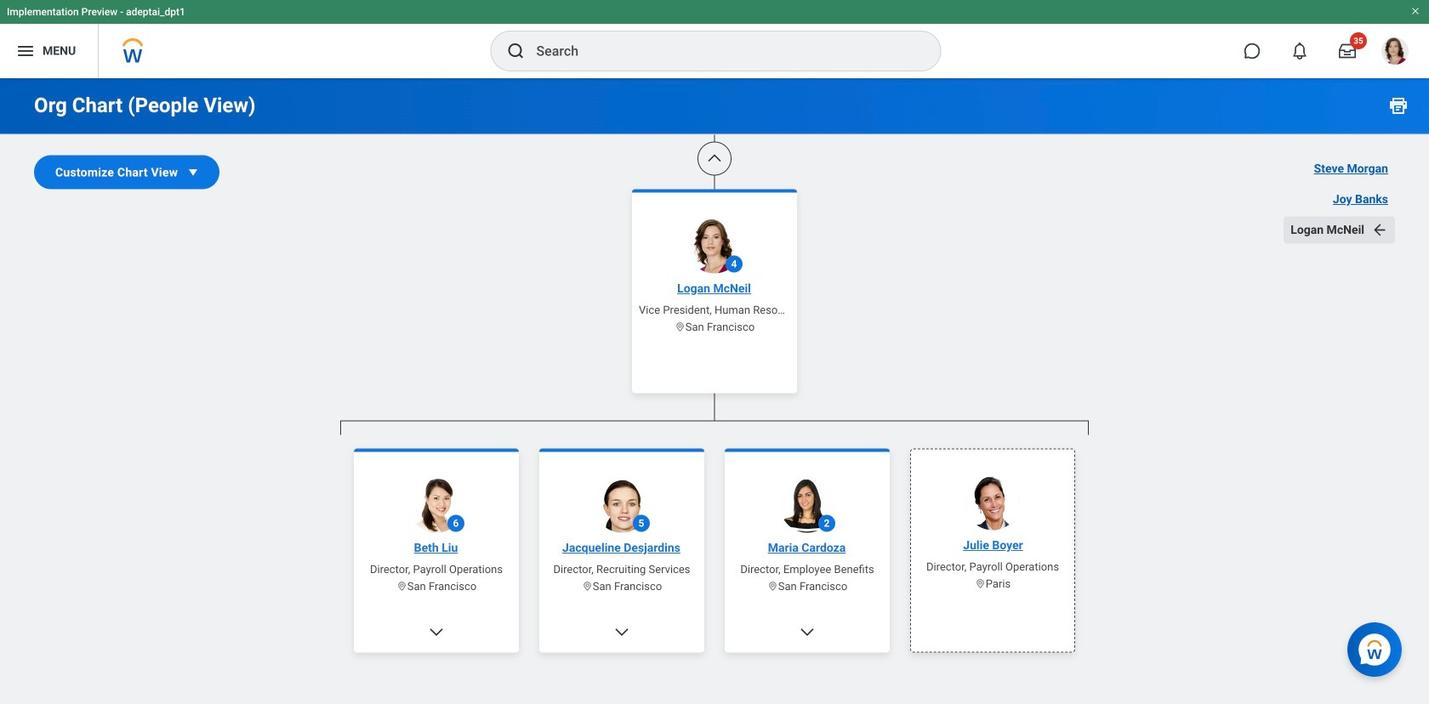 Task type: vqa. For each thing, say whether or not it's contained in the screenshot.
Advanced
no



Task type: describe. For each thing, give the bounding box(es) containing it.
location image
[[975, 578, 986, 590]]

logan mcneil, logan mcneil, 4 direct reports element
[[340, 435, 1089, 704]]

Search Workday  search field
[[536, 32, 906, 70]]

print org chart image
[[1388, 95, 1409, 116]]

1 chevron down image from the left
[[613, 624, 630, 641]]

inbox large image
[[1339, 43, 1356, 60]]

caret down image
[[185, 164, 202, 181]]



Task type: locate. For each thing, give the bounding box(es) containing it.
justify image
[[15, 41, 36, 61]]

banner
[[0, 0, 1429, 78]]

close environment banner image
[[1411, 6, 1421, 16]]

chevron down image
[[613, 624, 630, 641], [799, 624, 816, 641]]

2 chevron down image from the left
[[799, 624, 816, 641]]

arrow left image
[[1371, 222, 1388, 239]]

chevron down image
[[428, 624, 445, 641]]

search image
[[506, 41, 526, 61]]

main content
[[0, 0, 1429, 704]]

1 horizontal spatial chevron down image
[[799, 624, 816, 641]]

location image
[[674, 322, 685, 333], [396, 581, 407, 592], [582, 581, 593, 592], [767, 581, 778, 592]]

profile logan mcneil image
[[1382, 37, 1409, 68]]

0 horizontal spatial chevron down image
[[613, 624, 630, 641]]

notifications large image
[[1291, 43, 1308, 60]]

chevron up image
[[706, 150, 723, 167]]



